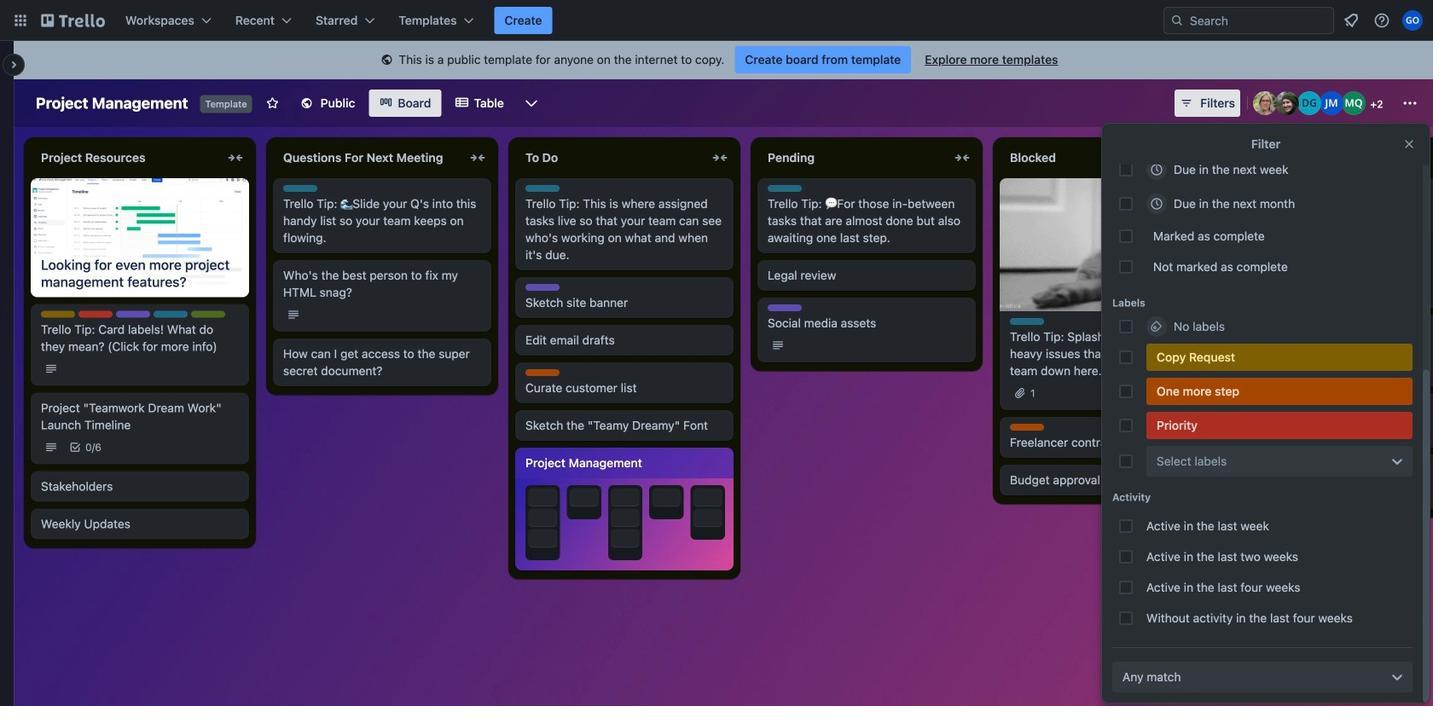 Task type: vqa. For each thing, say whether or not it's contained in the screenshot.
checkbox
no



Task type: describe. For each thing, give the bounding box(es) containing it.
star or unstar board image
[[266, 96, 280, 110]]

back to home image
[[41, 7, 105, 34]]

search image
[[1170, 14, 1184, 27]]

primary element
[[0, 0, 1433, 41]]

Board name text field
[[27, 90, 197, 117]]

3 collapse list image from the left
[[1194, 148, 1215, 168]]

1 horizontal spatial color: yellow, title: "copy request" element
[[1146, 344, 1413, 371]]

1 horizontal spatial color: orange, title: "one more step" element
[[1010, 424, 1044, 431]]

devan goldstein (devangoldstein2) image
[[1297, 91, 1321, 115]]

1 horizontal spatial color: purple, title: "design team" element
[[525, 284, 560, 291]]

1 collapse list image from the left
[[467, 148, 488, 168]]

sm image
[[378, 52, 395, 69]]

2 collapse list image from the left
[[710, 148, 730, 168]]

1 vertical spatial color: red, title: "priority" element
[[1146, 412, 1413, 439]]

2 collapse list image from the left
[[952, 148, 972, 168]]

open information menu image
[[1373, 12, 1390, 29]]

1 collapse list image from the left
[[225, 148, 246, 168]]

Search field
[[1184, 9, 1333, 32]]

1 vertical spatial color: orange, title: "one more step" element
[[1146, 378, 1413, 405]]



Task type: locate. For each thing, give the bounding box(es) containing it.
1 horizontal spatial collapse list image
[[710, 148, 730, 168]]

andrea crawford (andreacrawford8) image
[[1253, 91, 1277, 115]]

0 horizontal spatial collapse list image
[[225, 148, 246, 168]]

0 horizontal spatial color: red, title: "priority" element
[[78, 311, 113, 318]]

caity (caity) image
[[1275, 91, 1299, 115]]

0 horizontal spatial color: yellow, title: "copy request" element
[[41, 311, 75, 318]]

gary orlando (garyorlando) image
[[1402, 10, 1423, 31]]

color: sky, title: "trello tip" element
[[283, 185, 317, 192], [525, 185, 560, 192], [768, 185, 802, 192], [1252, 240, 1286, 247], [154, 311, 188, 318], [1010, 318, 1044, 325]]

0 notifications image
[[1341, 10, 1361, 31]]

2 horizontal spatial collapse list image
[[1194, 148, 1215, 168]]

customize views image
[[523, 95, 540, 112]]

1 vertical spatial color: yellow, title: "copy request" element
[[1146, 344, 1413, 371]]

collapse list image
[[467, 148, 488, 168], [710, 148, 730, 168]]

0 horizontal spatial color: orange, title: "one more step" element
[[525, 369, 560, 376]]

color: yellow, title: "copy request" element
[[41, 311, 75, 318], [1146, 344, 1413, 371]]

0 horizontal spatial collapse list image
[[467, 148, 488, 168]]

melody qiao (melodyqiao) image
[[1342, 91, 1366, 115]]

2 horizontal spatial color: orange, title: "one more step" element
[[1146, 378, 1413, 405]]

1 horizontal spatial color: red, title: "priority" element
[[1146, 412, 1413, 439]]

1 horizontal spatial collapse list image
[[952, 148, 972, 168]]

0 vertical spatial color: yellow, title: "copy request" element
[[41, 311, 75, 318]]

color: lime, title: "halp" element
[[191, 311, 225, 318]]

0 vertical spatial color: orange, title: "one more step" element
[[525, 369, 560, 376]]

color: orange, title: "one more step" element
[[525, 369, 560, 376], [1146, 378, 1413, 405], [1010, 424, 1044, 431]]

None text field
[[31, 144, 222, 171], [757, 144, 949, 171], [1000, 144, 1191, 171], [31, 144, 222, 171], [757, 144, 949, 171], [1000, 144, 1191, 171]]

0 horizontal spatial color: purple, title: "design team" element
[[116, 311, 150, 318]]

show menu image
[[1401, 95, 1419, 112]]

collapse list image
[[225, 148, 246, 168], [952, 148, 972, 168], [1194, 148, 1215, 168]]

color: red, title: "priority" element
[[78, 311, 113, 318], [1146, 412, 1413, 439]]

2 horizontal spatial color: purple, title: "design team" element
[[768, 305, 802, 311]]

jordan mirchev (jordan_mirchev) image
[[1320, 91, 1343, 115]]

color: purple, title: "design team" element
[[525, 284, 560, 291], [768, 305, 802, 311], [116, 311, 150, 318]]

close popover image
[[1402, 137, 1416, 151]]

2 vertical spatial color: orange, title: "one more step" element
[[1010, 424, 1044, 431]]

None text field
[[515, 144, 706, 171], [1242, 144, 1433, 171], [515, 144, 706, 171], [1242, 144, 1433, 171]]

0 vertical spatial color: red, title: "priority" element
[[78, 311, 113, 318]]



